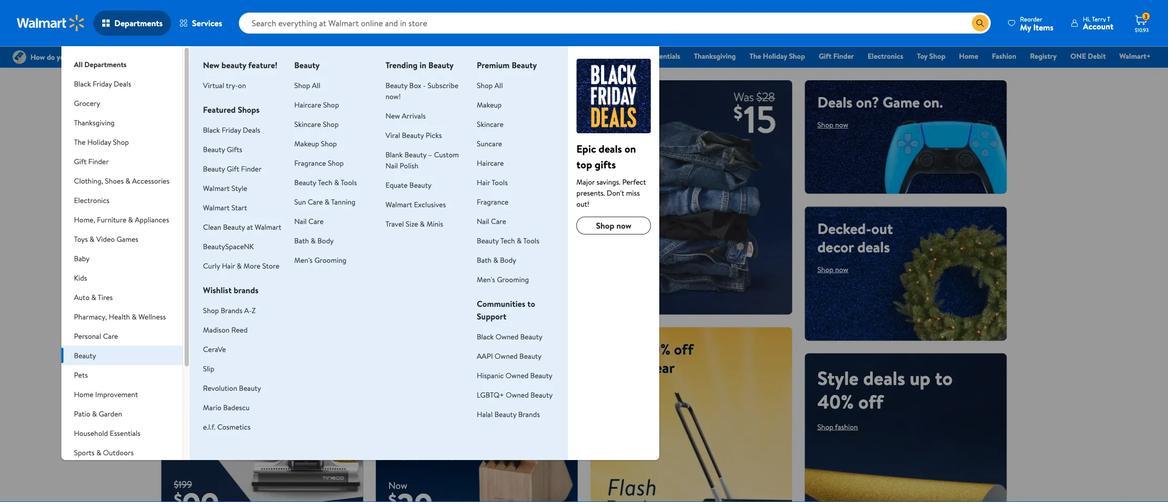 Task type: locate. For each thing, give the bounding box(es) containing it.
0 horizontal spatial up
[[174, 262, 195, 288]]

aapi owned beauty link
[[477, 351, 542, 361]]

home inside home deals up to 30% off
[[174, 238, 223, 265]]

1 vertical spatial up
[[910, 365, 931, 391]]

essentials inside dropdown button
[[110, 428, 140, 438]]

1 shop all link from the left
[[294, 80, 320, 90]]

haircare shop
[[294, 99, 339, 110]]

all down premium
[[495, 80, 503, 90]]

deals inside epic deals on top gifts major savings. perfect presents. don't miss out!
[[599, 141, 622, 156]]

gift down gifts
[[227, 163, 239, 174]]

up inside home deals up to 30% off
[[174, 262, 195, 288]]

brands
[[221, 305, 242, 315], [518, 409, 540, 419]]

owned up "lgbtq+ owned beauty" link
[[506, 370, 529, 380]]

1 horizontal spatial essentials
[[649, 51, 680, 61]]

nail care for premium beauty
[[477, 216, 506, 226]]

on for try-
[[238, 80, 246, 90]]

1 horizontal spatial holiday
[[763, 51, 787, 61]]

home inside dropdown button
[[74, 389, 93, 399]]

save
[[388, 228, 456, 275]]

departments up all departments link
[[114, 17, 163, 29]]

walmart for walmart start
[[203, 202, 230, 212]]

black friday deals button
[[61, 74, 183, 93]]

brands down lgbtq+ owned beauty
[[518, 409, 540, 419]]

black friday deals link for grocery
[[539, 50, 606, 62]]

skincare up makeup shop link
[[294, 119, 321, 129]]

1 horizontal spatial bath & body link
[[477, 255, 516, 265]]

1 horizontal spatial shop all link
[[477, 80, 503, 90]]

1 horizontal spatial men's grooming link
[[477, 274, 529, 284]]

shop all
[[294, 80, 320, 90], [477, 80, 503, 90]]

0 vertical spatial gift finder
[[819, 51, 854, 61]]

halal beauty brands
[[477, 409, 540, 419]]

1 horizontal spatial friday
[[222, 125, 241, 135]]

household essentials button
[[61, 423, 183, 443]]

the holiday shop inside dropdown button
[[74, 137, 129, 147]]

black inside black friday deals link
[[544, 51, 561, 61]]

walmart up clean
[[203, 202, 230, 212]]

gift up clothing,
[[74, 156, 87, 166]]

beauty box - subscribe now! link
[[386, 80, 459, 101]]

1 vertical spatial the
[[74, 137, 86, 147]]

1 vertical spatial on
[[625, 141, 636, 156]]

0 vertical spatial departments
[[114, 17, 163, 29]]

beauty tech & tools link down fragrance link
[[477, 235, 539, 246]]

shop inside dropdown button
[[113, 137, 129, 147]]

deals on? game on.
[[818, 92, 943, 112]]

0 horizontal spatial hair
[[222, 260, 235, 271]]

0 vertical spatial men's grooming link
[[294, 255, 346, 265]]

men's grooming up communities
[[477, 274, 529, 284]]

1 vertical spatial off
[[674, 339, 694, 359]]

now for decked-out decor deals
[[835, 264, 849, 274]]

nail care link for beauty
[[294, 216, 324, 226]]

1 vertical spatial the holiday shop
[[74, 137, 129, 147]]

account
[[1083, 20, 1114, 32]]

up inside style deals up to 40% off
[[910, 365, 931, 391]]

1 horizontal spatial the holiday shop
[[750, 51, 805, 61]]

all for premium beauty
[[495, 80, 503, 90]]

1 horizontal spatial bath & body
[[477, 255, 516, 265]]

body down sun care & tanning link
[[317, 235, 334, 246]]

fashion link
[[988, 50, 1021, 62]]

black friday deals link for beauty
[[203, 125, 260, 135]]

2 vertical spatial black friday deals
[[203, 125, 260, 135]]

deals for black friday deals dropdown button
[[114, 78, 131, 89]]

skincare for the skincare link
[[477, 119, 504, 129]]

makeup for the makeup link
[[477, 99, 502, 110]]

1 horizontal spatial makeup
[[477, 99, 502, 110]]

owned down black owned beauty
[[495, 351, 518, 361]]

0 horizontal spatial electronics
[[74, 195, 109, 205]]

featured shops
[[203, 104, 260, 115]]

0 vertical spatial 40%
[[642, 339, 671, 359]]

friday
[[563, 51, 582, 61], [93, 78, 112, 89], [222, 125, 241, 135]]

beauty right in
[[428, 59, 454, 71]]

to inside style deals up to 40% off
[[935, 365, 953, 391]]

body up communities
[[500, 255, 516, 265]]

1 horizontal spatial off
[[674, 339, 694, 359]]

2 horizontal spatial all
[[495, 80, 503, 90]]

1 horizontal spatial beauty tech & tools
[[477, 235, 539, 246]]

shops
[[238, 104, 260, 115]]

beauty up "lgbtq+ owned beauty" link
[[530, 370, 553, 380]]

beauty inside blank beauty – custom nail polish
[[405, 149, 427, 159]]

off inside style deals up to 40% off
[[859, 388, 884, 414]]

bath & body up communities
[[477, 255, 516, 265]]

hair down haircare link
[[477, 177, 490, 187]]

toy
[[917, 51, 928, 61]]

gift for the gift finder dropdown button
[[74, 156, 87, 166]]

makeup up the skincare link
[[477, 99, 502, 110]]

care down sun care & tanning link
[[309, 216, 324, 226]]

hair right curly
[[222, 260, 235, 271]]

walmart for walmart style
[[203, 183, 230, 193]]

gift finder left 'electronics' link
[[819, 51, 854, 61]]

care inside "dropdown button"
[[103, 331, 118, 341]]

2 horizontal spatial nail
[[477, 216, 489, 226]]

deals inside style deals up to 40% off
[[863, 365, 905, 391]]

1 nail care from the left
[[294, 216, 324, 226]]

all departments link
[[61, 46, 183, 74]]

slip link
[[203, 363, 214, 374]]

walmart right at
[[255, 222, 281, 232]]

0 vertical spatial bath & body link
[[294, 235, 334, 246]]

2 horizontal spatial friday
[[563, 51, 582, 61]]

communities to support
[[477, 298, 535, 322]]

1 vertical spatial beauty tech & tools
[[477, 235, 539, 246]]

home for home deals are served
[[388, 339, 427, 359]]

walmart+
[[1120, 51, 1151, 61]]

premium
[[477, 59, 510, 71]]

grooming
[[314, 255, 346, 265], [497, 274, 529, 284]]

the holiday shop for the holiday shop link
[[750, 51, 805, 61]]

& inside "dropdown button"
[[92, 408, 97, 419]]

black down all departments
[[74, 78, 91, 89]]

search icon image
[[976, 19, 985, 27]]

1 horizontal spatial bath
[[477, 255, 492, 265]]

appliances
[[135, 214, 169, 225]]

0 horizontal spatial men's grooming link
[[294, 255, 346, 265]]

tools for bottommost beauty tech & tools link
[[523, 235, 539, 246]]

tools up 'tanning'
[[341, 177, 357, 187]]

now for deals on? game on.
[[835, 120, 849, 130]]

owned
[[496, 331, 519, 342], [495, 351, 518, 361], [506, 370, 529, 380], [506, 390, 529, 400]]

1 nail care link from the left
[[294, 216, 324, 226]]

men's grooming link up communities
[[477, 274, 529, 284]]

skincare
[[294, 119, 321, 129], [477, 119, 504, 129]]

new up viral
[[386, 110, 400, 121]]

shop now for home deals up to 30% off
[[174, 319, 205, 329]]

gift finder for the gift finder dropdown button
[[74, 156, 109, 166]]

deals
[[599, 141, 622, 156], [857, 236, 890, 257], [228, 238, 270, 265], [431, 339, 463, 359], [863, 365, 905, 391]]

0 horizontal spatial the holiday shop
[[74, 137, 129, 147]]

1 vertical spatial essentials
[[110, 428, 140, 438]]

0 vertical spatial off
[[174, 286, 199, 312]]

care for sun care & tanning link
[[308, 196, 323, 207]]

now dollar 39 null group
[[376, 479, 433, 502]]

beauty left gifts
[[203, 144, 225, 154]]

beauty tech & tools link up sun care & tanning link
[[294, 177, 357, 187]]

black friday deals for grocery & essentials
[[544, 51, 602, 61]]

walmart down equate
[[386, 199, 412, 209]]

gift finder up clothing,
[[74, 156, 109, 166]]

0 horizontal spatial tools
[[341, 177, 357, 187]]

men's right store
[[294, 255, 313, 265]]

bath & body link down sun care & tanning link
[[294, 235, 334, 246]]

0 horizontal spatial gift finder
[[74, 156, 109, 166]]

1 horizontal spatial men's grooming
[[477, 274, 529, 284]]

care for "personal care" "dropdown button" on the bottom
[[103, 331, 118, 341]]

black right premium beauty
[[544, 51, 561, 61]]

the holiday shop
[[750, 51, 805, 61], [74, 137, 129, 147]]

1 shop all from the left
[[294, 80, 320, 90]]

deals for black friday deals link corresponding to beauty
[[243, 125, 260, 135]]

1 horizontal spatial the
[[750, 51, 761, 61]]

nail care link down fragrance link
[[477, 216, 506, 226]]

departments up black friday deals dropdown button
[[84, 59, 127, 69]]

nail care
[[294, 216, 324, 226], [477, 216, 506, 226]]

all up haircare shop link
[[312, 80, 320, 90]]

1 vertical spatial fragrance
[[477, 196, 509, 207]]

sports & outdoors button
[[61, 443, 183, 462]]

virtual try-on
[[203, 80, 246, 90]]

grocery down search search field
[[615, 51, 641, 61]]

haircare shop link
[[294, 99, 339, 110]]

0 horizontal spatial men's
[[294, 255, 313, 265]]

1 vertical spatial hair
[[222, 260, 235, 271]]

friday inside dropdown button
[[93, 78, 112, 89]]

beauty up polish
[[405, 149, 427, 159]]

makeup down skincare shop
[[294, 138, 319, 148]]

1 skincare from the left
[[294, 119, 321, 129]]

0 vertical spatial holiday
[[763, 51, 787, 61]]

0 horizontal spatial fragrance
[[294, 158, 326, 168]]

deals up grocery dropdown button
[[114, 78, 131, 89]]

deals inside home deals up to 30% off
[[228, 238, 270, 265]]

walmart up walmart start link
[[203, 183, 230, 193]]

thanksgiving for thanksgiving dropdown button
[[74, 117, 115, 127]]

nail care down fragrance link
[[477, 216, 506, 226]]

gift finder inside dropdown button
[[74, 156, 109, 166]]

new for new beauty feature!
[[203, 59, 220, 71]]

blank beauty – custom nail polish link
[[386, 149, 459, 171]]

1 horizontal spatial new
[[386, 110, 400, 121]]

gift inside dropdown button
[[74, 156, 87, 166]]

the for the holiday shop dropdown button
[[74, 137, 86, 147]]

style up start on the left of page
[[231, 183, 247, 193]]

nail down "sun"
[[294, 216, 307, 226]]

hair tools link
[[477, 177, 508, 187]]

on for deals
[[625, 141, 636, 156]]

black up "aapi"
[[477, 331, 494, 342]]

1 horizontal spatial hair
[[477, 177, 490, 187]]

the holiday shop for the holiday shop dropdown button
[[74, 137, 129, 147]]

1 vertical spatial tech
[[500, 235, 515, 246]]

beautyspacenk
[[203, 241, 254, 251]]

on down new beauty feature!
[[238, 80, 246, 90]]

grocery inside dropdown button
[[74, 98, 100, 108]]

0 vertical spatial body
[[317, 235, 334, 246]]

shop now link for home deals up to 30% off
[[174, 319, 205, 329]]

gift finder button
[[61, 152, 183, 171]]

finder left 'electronics' link
[[833, 51, 854, 61]]

thanksgiving for thanksgiving link
[[694, 51, 736, 61]]

men's grooming link right store
[[294, 255, 346, 265]]

1 vertical spatial departments
[[84, 59, 127, 69]]

1 horizontal spatial style
[[818, 365, 859, 391]]

black for beauty gifts
[[203, 125, 220, 135]]

major
[[577, 177, 595, 187]]

finder inside dropdown button
[[88, 156, 109, 166]]

40% inside style deals up to 40% off
[[818, 388, 854, 414]]

$10.93
[[1135, 26, 1149, 33]]

0 horizontal spatial bath & body link
[[294, 235, 334, 246]]

beauty down personal
[[74, 350, 96, 360]]

now down "savings"
[[192, 138, 205, 148]]

walmart start
[[203, 202, 247, 212]]

the holiday shop button
[[61, 132, 183, 152]]

2 vertical spatial friday
[[222, 125, 241, 135]]

grocery & essentials link
[[610, 50, 685, 62]]

0 horizontal spatial essentials
[[110, 428, 140, 438]]

off for home deals up to 30% off
[[174, 286, 199, 312]]

2 shop all from the left
[[477, 80, 503, 90]]

black friday deals link
[[539, 50, 606, 62], [203, 125, 260, 135]]

off inside home deals up to 30% off
[[174, 286, 199, 312]]

1 horizontal spatial 40%
[[818, 388, 854, 414]]

1 vertical spatial thanksgiving
[[74, 117, 115, 127]]

try-
[[226, 80, 238, 90]]

0 vertical spatial essentials
[[649, 51, 680, 61]]

clean beauty at walmart
[[203, 222, 281, 232]]

0 horizontal spatial grooming
[[314, 255, 346, 265]]

the up clothing,
[[74, 137, 86, 147]]

on inside epic deals on top gifts major savings. perfect presents. don't miss out!
[[625, 141, 636, 156]]

beauty tech & tools link
[[294, 177, 357, 187], [477, 235, 539, 246]]

0 horizontal spatial nail care
[[294, 216, 324, 226]]

shop all up haircare shop link
[[294, 80, 320, 90]]

nail care link
[[294, 216, 324, 226], [477, 216, 506, 226]]

0 horizontal spatial style
[[231, 183, 247, 193]]

1 horizontal spatial finder
[[241, 163, 262, 174]]

black friday deals inside dropdown button
[[74, 78, 131, 89]]

1 vertical spatial men's grooming
[[477, 274, 529, 284]]

deals for style deals up to 40% off
[[863, 365, 905, 391]]

bath down "sun"
[[294, 235, 309, 246]]

0 vertical spatial brands
[[221, 305, 242, 315]]

shoes
[[105, 175, 124, 186]]

electronics left toy
[[868, 51, 903, 61]]

electronics inside dropdown button
[[74, 195, 109, 205]]

beauty tech & tools for bottommost beauty tech & tools link
[[477, 235, 539, 246]]

1 horizontal spatial nail
[[386, 160, 398, 171]]

bath & body link up communities
[[477, 255, 516, 265]]

finder
[[833, 51, 854, 61], [88, 156, 109, 166], [241, 163, 262, 174]]

fragrance down makeup shop link
[[294, 158, 326, 168]]

all up black friday deals dropdown button
[[74, 59, 83, 69]]

0 vertical spatial thanksgiving
[[694, 51, 736, 61]]

grocery button
[[61, 93, 183, 113]]

tools right big!
[[523, 235, 539, 246]]

toys
[[74, 234, 88, 244]]

shop all link up the makeup link
[[477, 80, 503, 90]]

finder up clothing,
[[88, 156, 109, 166]]

0 horizontal spatial makeup
[[294, 138, 319, 148]]

0 horizontal spatial shop all link
[[294, 80, 320, 90]]

in
[[420, 59, 426, 71]]

home deals are served
[[388, 339, 532, 359]]

finder down gifts
[[241, 163, 262, 174]]

skincare up suncare link
[[477, 119, 504, 129]]

black down featured
[[203, 125, 220, 135]]

1 horizontal spatial shop all
[[477, 80, 503, 90]]

haircare up skincare shop
[[294, 99, 321, 110]]

1 vertical spatial style
[[818, 365, 859, 391]]

shop all up the makeup link
[[477, 80, 503, 90]]

0 horizontal spatial skincare
[[294, 119, 321, 129]]

shop all link for premium beauty
[[477, 80, 503, 90]]

pharmacy, health & wellness button
[[61, 307, 183, 326]]

now up the cerave
[[192, 319, 205, 329]]

care right "sun"
[[308, 196, 323, 207]]

served
[[490, 339, 532, 359]]

nail care down "sun"
[[294, 216, 324, 226]]

departments
[[114, 17, 163, 29], [84, 59, 127, 69]]

are
[[467, 339, 487, 359]]

travel
[[386, 219, 404, 229]]

shop now link for decked-out decor deals
[[818, 264, 849, 274]]

1 horizontal spatial grocery
[[615, 51, 641, 61]]

0 horizontal spatial all
[[74, 59, 83, 69]]

home, furniture & appliances
[[74, 214, 169, 225]]

size
[[406, 219, 418, 229]]

deals for home deals are served
[[431, 339, 463, 359]]

40% up "shop fashion" link
[[818, 388, 854, 414]]

support
[[477, 311, 506, 322]]

care down health
[[103, 331, 118, 341]]

toy shop link
[[912, 50, 950, 62]]

new for new arrivals
[[386, 110, 400, 121]]

Search search field
[[239, 13, 991, 34]]

beauty right premium
[[512, 59, 537, 71]]

the right thanksgiving link
[[750, 51, 761, 61]]

0 horizontal spatial nail
[[294, 216, 307, 226]]

revolution beauty link
[[203, 383, 261, 393]]

2 nail care from the left
[[477, 216, 506, 226]]

0 vertical spatial tech
[[318, 177, 333, 187]]

gift finder
[[819, 51, 854, 61], [74, 156, 109, 166]]

cerave link
[[203, 344, 226, 354]]

0 horizontal spatial nail care link
[[294, 216, 324, 226]]

beauty up hispanic owned beauty link
[[520, 351, 542, 361]]

decor
[[818, 236, 854, 257]]

the inside dropdown button
[[74, 137, 86, 147]]

home for home improvement
[[74, 389, 93, 399]]

high tech gifts, huge savings
[[174, 92, 309, 131]]

style up shop fashion at the right of the page
[[818, 365, 859, 391]]

1 vertical spatial friday
[[93, 78, 112, 89]]

1 vertical spatial bath & body
[[477, 255, 516, 265]]

0 horizontal spatial new
[[203, 59, 220, 71]]

1 vertical spatial beauty tech & tools link
[[477, 235, 539, 246]]

0 vertical spatial makeup
[[477, 99, 502, 110]]

1 horizontal spatial black friday deals
[[203, 125, 260, 135]]

home for home deals up to 30% off
[[174, 238, 223, 265]]

2 shop all link from the left
[[477, 80, 503, 90]]

beauty up huge
[[294, 59, 320, 71]]

items
[[1033, 21, 1054, 33]]

electronics down clothing,
[[74, 195, 109, 205]]

2 horizontal spatial off
[[859, 388, 884, 414]]

deals down shops on the top left of page
[[243, 125, 260, 135]]

1 horizontal spatial nail care
[[477, 216, 506, 226]]

madison
[[203, 324, 230, 335]]

deals down search search field
[[584, 51, 602, 61]]

beauty gift finder link
[[203, 163, 262, 174]]

0 vertical spatial the
[[750, 51, 761, 61]]

beauty tech & tools for top beauty tech & tools link
[[294, 177, 357, 187]]

care down fragrance link
[[491, 216, 506, 226]]

black friday deals for beauty gifts
[[203, 125, 260, 135]]

now down decor
[[835, 264, 849, 274]]

0 horizontal spatial black friday deals link
[[203, 125, 260, 135]]

2 nail care link from the left
[[477, 216, 506, 226]]

shop all link for beauty
[[294, 80, 320, 90]]

thanksgiving inside dropdown button
[[74, 117, 115, 127]]

to inside communities to support
[[527, 298, 535, 310]]

nail down fragrance link
[[477, 216, 489, 226]]

don't
[[607, 188, 625, 198]]

cosmetics
[[217, 422, 251, 432]]

tools up fragrance link
[[492, 177, 508, 187]]

home link
[[955, 50, 983, 62]]

finder for the gift finder dropdown button
[[88, 156, 109, 166]]

0 vertical spatial style
[[231, 183, 247, 193]]

owned for lgbtq+
[[506, 390, 529, 400]]

deals for black friday deals link related to grocery
[[584, 51, 602, 61]]

holiday inside dropdown button
[[87, 137, 111, 147]]

nail for premium beauty
[[477, 216, 489, 226]]

1 vertical spatial electronics
[[74, 195, 109, 205]]

my
[[1020, 21, 1031, 33]]

0 horizontal spatial thanksgiving
[[74, 117, 115, 127]]

1 horizontal spatial body
[[500, 255, 516, 265]]

0 vertical spatial beauty tech & tools
[[294, 177, 357, 187]]

store
[[262, 260, 280, 271]]

auto
[[74, 292, 90, 302]]

fragrance link
[[477, 196, 509, 207]]

owned for aapi
[[495, 351, 518, 361]]

black for grocery & essentials
[[544, 51, 561, 61]]

on up perfect
[[625, 141, 636, 156]]

deals inside dropdown button
[[114, 78, 131, 89]]

curly hair & more store link
[[203, 260, 280, 271]]

brands left a-
[[221, 305, 242, 315]]

style
[[231, 183, 247, 193], [818, 365, 859, 391]]

beauty tech & tools up sun care & tanning link
[[294, 177, 357, 187]]

tech up sun care & tanning link
[[318, 177, 333, 187]]

men's grooming right store
[[294, 255, 346, 265]]

pets
[[74, 370, 88, 380]]

1 horizontal spatial men's
[[477, 274, 495, 284]]

shop all link up haircare shop link
[[294, 80, 320, 90]]

nail care link down "sun"
[[294, 216, 324, 226]]

1 horizontal spatial nail care link
[[477, 216, 506, 226]]

nail down the blank
[[386, 160, 398, 171]]

beautyspacenk link
[[203, 241, 254, 251]]

0 vertical spatial black friday deals
[[544, 51, 602, 61]]

owned up aapi owned beauty link
[[496, 331, 519, 342]]

gift finder for gift finder link
[[819, 51, 854, 61]]

1 vertical spatial men's
[[477, 274, 495, 284]]

personal care button
[[61, 326, 183, 346]]

skincare for skincare shop
[[294, 119, 321, 129]]

men's grooming for men's grooming link to the bottom
[[477, 274, 529, 284]]

0 vertical spatial bath & body
[[294, 235, 334, 246]]

shop
[[789, 51, 805, 61], [930, 51, 946, 61], [294, 80, 310, 90], [477, 80, 493, 90], [323, 99, 339, 110], [323, 119, 339, 129], [818, 120, 834, 130], [113, 137, 129, 147], [174, 138, 190, 148], [321, 138, 337, 148], [328, 158, 344, 168], [596, 220, 614, 231], [818, 264, 834, 274], [203, 305, 219, 315], [174, 319, 190, 329], [818, 422, 834, 432]]

new arrivals
[[386, 110, 426, 121]]

2 skincare from the left
[[477, 119, 504, 129]]

beauty up now!
[[386, 80, 408, 90]]

0 vertical spatial haircare
[[294, 99, 321, 110]]

1 horizontal spatial on
[[625, 141, 636, 156]]

grocery down black friday deals dropdown button
[[74, 98, 100, 108]]

home
[[959, 51, 979, 61], [174, 238, 223, 265], [388, 339, 427, 359], [74, 389, 93, 399]]

40% right up
[[642, 339, 671, 359]]

1 horizontal spatial grooming
[[497, 274, 529, 284]]

friday for grocery & essentials
[[563, 51, 582, 61]]

tech
[[318, 177, 333, 187], [500, 235, 515, 246]]



Task type: vqa. For each thing, say whether or not it's contained in the screenshot.
and
no



Task type: describe. For each thing, give the bounding box(es) containing it.
black owned beauty
[[477, 331, 543, 342]]

men's for men's grooming link to the bottom
[[477, 274, 495, 284]]

off inside up to 40% off sports gear
[[674, 339, 694, 359]]

pharmacy,
[[74, 311, 107, 322]]

baby
[[74, 253, 90, 263]]

picks
[[426, 130, 442, 140]]

shop now for deals on? game on.
[[818, 120, 849, 130]]

0 horizontal spatial brands
[[221, 305, 242, 315]]

holiday for the holiday shop link
[[763, 51, 787, 61]]

1 horizontal spatial tech
[[500, 235, 515, 246]]

sun care & tanning link
[[294, 196, 355, 207]]

viral beauty picks
[[386, 130, 442, 140]]

up for style deals up to 40% off
[[910, 365, 931, 391]]

was dollar $199, now dollar 99 group
[[161, 478, 219, 502]]

beauty down arrivals
[[402, 130, 424, 140]]

men's grooming for the leftmost men's grooming link
[[294, 255, 346, 265]]

curly
[[203, 260, 220, 271]]

shop now for decked-out decor deals
[[818, 264, 849, 274]]

wishlist brands
[[203, 284, 259, 296]]

epic
[[577, 141, 596, 156]]

shop now link for high tech gifts, huge savings
[[174, 138, 205, 148]]

0 vertical spatial beauty tech & tools link
[[294, 177, 357, 187]]

beauty up the badescu
[[239, 383, 261, 393]]

t
[[1107, 14, 1111, 23]]

shop all for premium beauty
[[477, 80, 503, 90]]

patio & garden button
[[61, 404, 183, 423]]

patio
[[74, 408, 90, 419]]

registry link
[[1025, 50, 1062, 62]]

shop all for beauty
[[294, 80, 320, 90]]

friday for beauty gifts
[[222, 125, 241, 135]]

1 vertical spatial body
[[500, 255, 516, 265]]

fragrance for fragrance link
[[477, 196, 509, 207]]

walmart exclusives link
[[386, 199, 446, 209]]

baby button
[[61, 249, 183, 268]]

services button
[[171, 10, 231, 36]]

skincare link
[[477, 119, 504, 129]]

grocery for grocery
[[74, 98, 100, 108]]

1 vertical spatial men's grooming link
[[477, 274, 529, 284]]

beauty up walmart exclusives link
[[409, 180, 432, 190]]

kids
[[74, 273, 87, 283]]

deals inside decked-out decor deals
[[857, 236, 890, 257]]

electronics for 'electronics' link
[[868, 51, 903, 61]]

e.l.f.
[[203, 422, 216, 432]]

1 horizontal spatial brands
[[518, 409, 540, 419]]

exclusives
[[414, 199, 446, 209]]

sports
[[603, 357, 643, 378]]

on?
[[856, 92, 879, 112]]

nail care for beauty
[[294, 216, 324, 226]]

the for the holiday shop link
[[750, 51, 761, 61]]

now
[[388, 479, 407, 492]]

home for home
[[959, 51, 979, 61]]

1 vertical spatial bath & body link
[[477, 255, 516, 265]]

beauty up aapi owned beauty link
[[520, 331, 543, 342]]

black for aapi owned beauty
[[477, 331, 494, 342]]

games
[[117, 234, 138, 244]]

top
[[577, 157, 592, 172]]

start
[[231, 202, 247, 212]]

badescu
[[223, 402, 250, 412]]

e.l.f. cosmetics link
[[203, 422, 251, 432]]

on.
[[924, 92, 943, 112]]

hi, terry t account
[[1083, 14, 1114, 32]]

nail for beauty
[[294, 216, 307, 226]]

finder for gift finder link
[[833, 51, 854, 61]]

game
[[883, 92, 920, 112]]

to inside up to 40% off sports gear
[[625, 339, 639, 359]]

beauty down fragrance link
[[477, 235, 499, 246]]

1 vertical spatial bath
[[477, 255, 492, 265]]

clean
[[203, 222, 221, 232]]

toy shop
[[917, 51, 946, 61]]

beauty right halal
[[495, 409, 517, 419]]

shop brands a-z
[[203, 305, 256, 315]]

beauty gifts
[[203, 144, 242, 154]]

care for 'nail care' link corresponding to beauty
[[309, 216, 324, 226]]

fashion
[[835, 422, 858, 432]]

beauty left at
[[223, 222, 245, 232]]

kids button
[[61, 268, 183, 287]]

sports
[[74, 447, 95, 457]]

makeup for makeup shop
[[294, 138, 319, 148]]

now for high tech gifts, huge savings
[[192, 138, 205, 148]]

to inside home deals up to 30% off
[[199, 262, 217, 288]]

shop now link for deals on? game on.
[[818, 120, 849, 130]]

video
[[96, 234, 115, 244]]

gift for gift finder link
[[819, 51, 832, 61]]

one
[[1071, 51, 1086, 61]]

savings.
[[597, 177, 621, 187]]

halal
[[477, 409, 493, 419]]

deals for epic deals on top gifts major savings. perfect presents. don't miss out!
[[599, 141, 622, 156]]

black inside black friday deals dropdown button
[[74, 78, 91, 89]]

out!
[[577, 199, 589, 209]]

beauty image
[[577, 59, 651, 133]]

trending
[[386, 59, 418, 71]]

beauty down hispanic owned beauty link
[[531, 390, 553, 400]]

up
[[603, 339, 622, 359]]

thanksgiving button
[[61, 113, 183, 132]]

walmart style
[[203, 183, 247, 193]]

haircare for haircare shop
[[294, 99, 321, 110]]

walmart image
[[17, 15, 85, 31]]

mario badescu link
[[203, 402, 250, 412]]

suncare
[[477, 138, 502, 148]]

at
[[247, 222, 253, 232]]

feature!
[[248, 59, 278, 71]]

walmart exclusives
[[386, 199, 446, 209]]

0 vertical spatial hair
[[477, 177, 490, 187]]

0 horizontal spatial bath
[[294, 235, 309, 246]]

beauty box - subscribe now!
[[386, 80, 459, 101]]

decked-
[[818, 218, 872, 238]]

beauty up "sun"
[[294, 177, 316, 187]]

fragrance for fragrance shop
[[294, 158, 326, 168]]

style inside style deals up to 40% off
[[818, 365, 859, 391]]

nail inside blank beauty – custom nail polish
[[386, 160, 398, 171]]

holiday for the holiday shop dropdown button
[[87, 137, 111, 147]]

improvement
[[95, 389, 138, 399]]

beauty down beauty gifts at the top
[[203, 163, 225, 174]]

halal beauty brands link
[[477, 409, 540, 419]]

beauty button
[[61, 346, 183, 365]]

electronics for electronics dropdown button
[[74, 195, 109, 205]]

tools for top beauty tech & tools link
[[341, 177, 357, 187]]

walmart for walmart exclusives
[[386, 199, 412, 209]]

wishlist
[[203, 284, 232, 296]]

off for style deals up to 40% off
[[859, 388, 884, 414]]

home,
[[74, 214, 95, 225]]

lgbtq+ owned beauty
[[477, 390, 553, 400]]

grocery & essentials
[[615, 51, 680, 61]]

–
[[428, 149, 432, 159]]

premium beauty
[[477, 59, 537, 71]]

care for 'nail care' link corresponding to premium beauty
[[491, 216, 506, 226]]

auto & tires
[[74, 292, 113, 302]]

-
[[423, 80, 426, 90]]

1 horizontal spatial tools
[[492, 177, 508, 187]]

beauty inside beauty box - subscribe now!
[[386, 80, 408, 90]]

accessories
[[132, 175, 170, 186]]

black owned beauty link
[[477, 331, 543, 342]]

0 horizontal spatial tech
[[318, 177, 333, 187]]

subscribe
[[428, 80, 459, 90]]

tanning
[[331, 196, 355, 207]]

big!
[[464, 228, 518, 275]]

beauty inside dropdown button
[[74, 350, 96, 360]]

departments inside dropdown button
[[114, 17, 163, 29]]

walmart style link
[[203, 183, 247, 193]]

furniture
[[97, 214, 126, 225]]

fragrance shop
[[294, 158, 344, 168]]

1 horizontal spatial gift
[[227, 163, 239, 174]]

one debit
[[1071, 51, 1106, 61]]

shop fashion link
[[818, 422, 858, 432]]

up to 40% off sports gear
[[603, 339, 694, 378]]

slip
[[203, 363, 214, 374]]

reed
[[231, 324, 248, 335]]

style deals up to 40% off
[[818, 365, 953, 414]]

haircare for haircare link
[[477, 158, 504, 168]]

all for beauty
[[312, 80, 320, 90]]

40% inside up to 40% off sports gear
[[642, 339, 671, 359]]

owned for hispanic
[[506, 370, 529, 380]]

electronics link
[[863, 50, 908, 62]]

home improvement button
[[61, 385, 183, 404]]

polish
[[400, 160, 419, 171]]

pharmacy, health & wellness
[[74, 311, 166, 322]]

grocery for grocery & essentials
[[615, 51, 641, 61]]

deals for home deals up to 30% off
[[228, 238, 270, 265]]

home improvement
[[74, 389, 138, 399]]

Walmart Site-Wide search field
[[239, 13, 991, 34]]

presents.
[[577, 188, 605, 198]]

garden
[[99, 408, 122, 419]]

owned for black
[[496, 331, 519, 342]]

miss
[[626, 188, 640, 198]]

now down don't
[[616, 220, 632, 231]]

madison reed
[[203, 324, 248, 335]]

shop now for high tech gifts, huge savings
[[174, 138, 205, 148]]

now for home deals up to 30% off
[[192, 319, 205, 329]]

nail care link for premium beauty
[[477, 216, 506, 226]]

men's for the leftmost men's grooming link
[[294, 255, 313, 265]]

lgbtq+
[[477, 390, 504, 400]]

services
[[192, 17, 222, 29]]

deals left on? at the right
[[818, 92, 853, 112]]

up for home deals up to 30% off
[[174, 262, 195, 288]]



